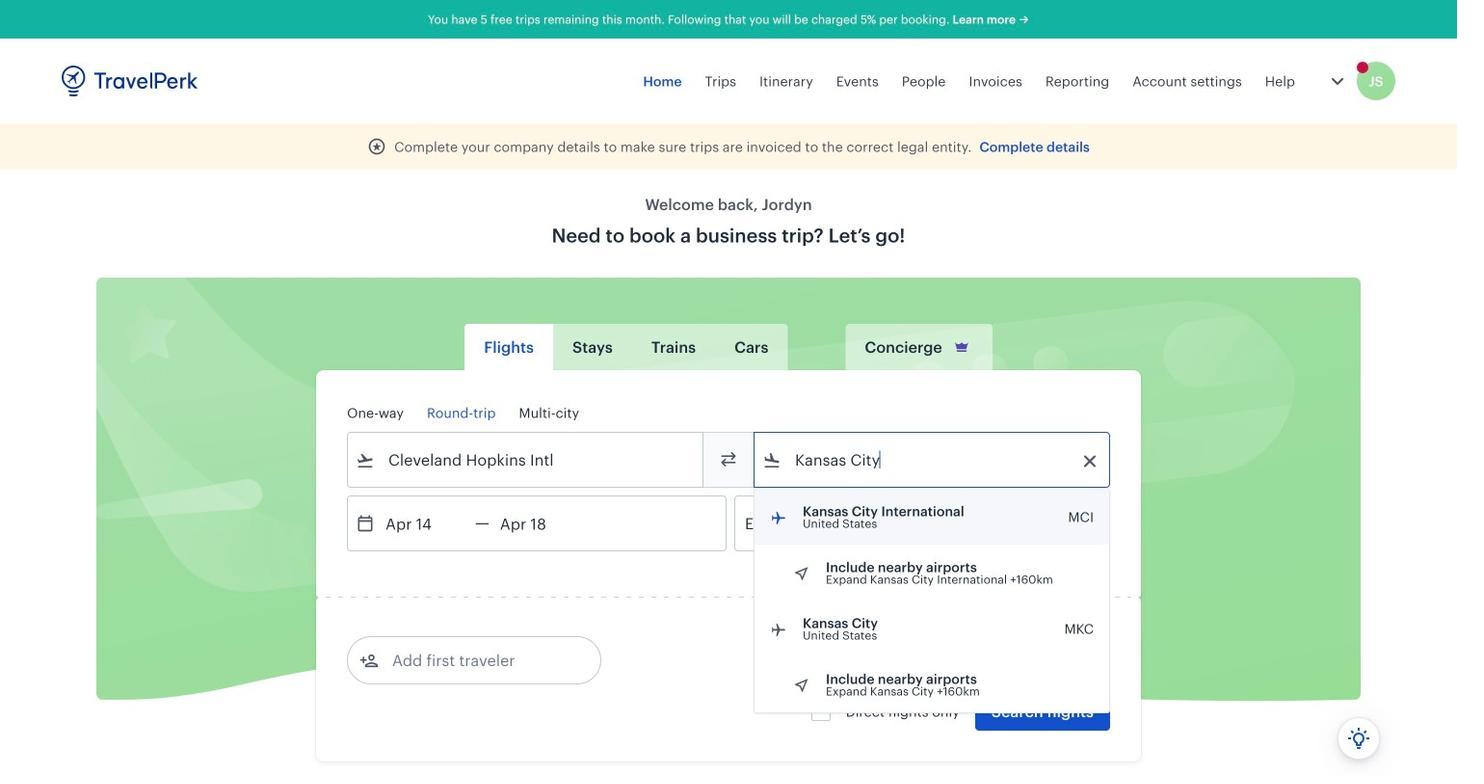 Task type: locate. For each thing, give the bounding box(es) containing it.
Depart text field
[[375, 497, 475, 551]]

Return text field
[[490, 497, 590, 551]]

To search field
[[782, 444, 1085, 475]]

Add first traveler search field
[[379, 645, 579, 676]]

From search field
[[375, 444, 678, 475]]



